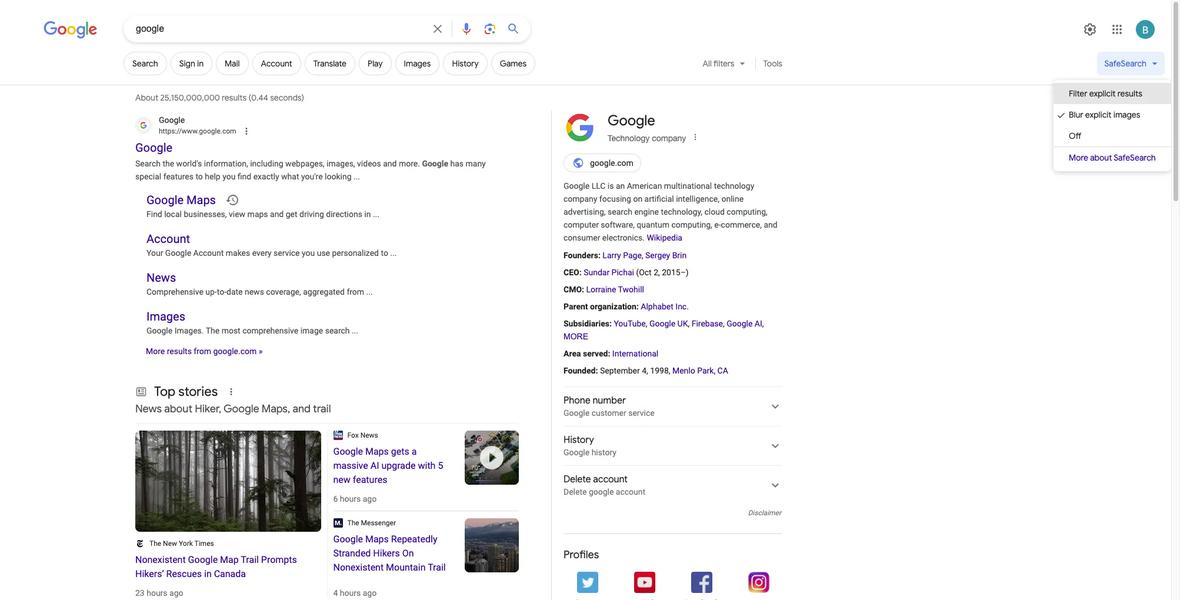Task type: vqa. For each thing, say whether or not it's contained in the screenshot.
St inside "Button"
no



Task type: describe. For each thing, give the bounding box(es) containing it.
cloud
[[705, 207, 725, 217]]

upgrade
[[382, 460, 416, 471]]

, left google ai 'link'
[[723, 319, 725, 328]]

images for images google images. the most comprehensive image search ...
[[147, 310, 185, 324]]

personalized recommendation based on your history image
[[225, 193, 239, 207]]

gets
[[391, 446, 409, 457]]

google up 'local' on the left top of page
[[147, 193, 184, 207]]

... inside account your google account makes every service you use personalized to ...
[[390, 248, 397, 258]]

sergey brin link
[[645, 250, 687, 260]]

focusing
[[599, 194, 631, 204]]

stories
[[178, 383, 218, 400]]

the for nonexistent google map trail prompts hikers' rescues in canada
[[149, 539, 161, 548]]

history google history
[[564, 434, 617, 457]]

blur
[[1069, 109, 1084, 120]]

history for history google history
[[564, 434, 594, 446]]

google up the
[[135, 140, 172, 154]]

trail inside google maps repeatedly stranded hikers on nonexistent mountain trail
[[428, 562, 446, 573]]

safesearch inside menu
[[1114, 152, 1156, 163]]

25,150,000,000
[[160, 92, 220, 103]]

google left has
[[422, 159, 448, 168]]

(0.44
[[249, 92, 268, 103]]

new
[[163, 539, 177, 548]]

ai inside the subsidiaries : youtube , google uk , firebase , google ai , more
[[755, 319, 762, 328]]

google right firebase link
[[727, 319, 753, 328]]

and left get
[[270, 209, 284, 219]]

search inside images google images. the most comprehensive image search ...
[[325, 326, 350, 336]]

times
[[194, 539, 214, 548]]

online
[[722, 194, 744, 204]]

1 horizontal spatial account
[[193, 248, 224, 258]]

sundar
[[584, 268, 610, 277]]

images google images. the most comprehensive image search ...
[[147, 310, 358, 336]]

hikers'
[[135, 568, 164, 579]]

google maps repeatedly stranded hikers on nonexistent mountain trail
[[333, 534, 446, 573]]

profiles
[[564, 549, 599, 562]]

: for youtube
[[610, 319, 612, 328]]

0 horizontal spatial results
[[167, 346, 192, 356]]

: down twohill
[[637, 302, 639, 311]]

in inside nonexistent google map trail prompts hikers' rescues in canada
[[204, 568, 212, 579]]

google inside phone number google customer service
[[564, 408, 590, 418]]

larry page link
[[603, 250, 642, 260]]

map
[[220, 554, 239, 565]]

0 vertical spatial company
[[652, 134, 686, 143]]

translate link
[[305, 52, 355, 75]]

profiles heading
[[564, 549, 783, 563]]

google maps repeatedly stranded hikers on nonexistent mountain trail heading
[[333, 532, 453, 575]]

features inside google maps gets a massive ai upgrade with 5 new features
[[353, 474, 387, 485]]

google inside account your google account makes every service you use personalized to ...
[[165, 248, 191, 258]]

ago for rescues
[[169, 588, 183, 598]]

get
[[286, 209, 297, 219]]

more.
[[399, 159, 420, 168]]

: for sundar
[[579, 268, 582, 277]]

, down alphabet
[[646, 319, 648, 328]]

google down alphabet inc. link
[[650, 319, 676, 328]]

find
[[238, 172, 251, 181]]

what
[[281, 172, 299, 181]]

23
[[135, 588, 145, 598]]

google maps
[[147, 193, 216, 207]]

google inside google llc is an american multinational technology company focusing on artificial intelligence, online advertising, search engine technology, cloud computing, computer software, quantum computing, e-commerce, and consumer electronics.
[[564, 181, 590, 191]]

account for account
[[261, 58, 292, 69]]

hours for google maps gets a massive ai upgrade with 5 new features
[[340, 494, 361, 504]]

parent organization : alphabet inc.
[[564, 302, 689, 311]]

most
[[222, 326, 240, 336]]

canada
[[214, 568, 246, 579]]

sundar pichai link
[[584, 268, 634, 277]]

google inside history google history
[[564, 448, 590, 457]]

about for hiker,
[[164, 402, 192, 416]]

you inside has many special features to help you find exactly what you're looking ...
[[222, 172, 236, 181]]

search link
[[124, 52, 167, 75]]

maps for google maps repeatedly stranded hikers on nonexistent mountain trail
[[365, 534, 389, 545]]

news
[[245, 287, 264, 297]]

hours for google maps repeatedly stranded hikers on nonexistent mountain trail
[[340, 588, 361, 598]]

founders : larry page , sergey brin
[[564, 250, 687, 260]]

0 vertical spatial images link
[[395, 52, 440, 75]]

news for news about hiker, google maps, and trail
[[135, 402, 162, 416]]

the
[[163, 159, 174, 168]]

google maps gets a massive ai upgrade with 5 new features
[[333, 446, 443, 485]]

6
[[333, 494, 338, 504]]

0 vertical spatial account
[[593, 474, 628, 486]]

1 vertical spatial computing,
[[672, 220, 712, 230]]

hours for nonexistent google map trail prompts hikers' rescues in canada
[[147, 588, 167, 598]]

you inside account your google account makes every service you use personalized to ...
[[302, 248, 315, 258]]

google inside nonexistent google map trail prompts hikers' rescues in canada
[[188, 554, 218, 565]]

news for news comprehensive up-to-date news coverage, aggregated from ...
[[147, 271, 176, 285]]

firebase
[[692, 319, 723, 328]]

and left more.
[[383, 159, 397, 168]]

stranded
[[333, 548, 371, 559]]

https://www.google.com text field
[[159, 126, 236, 137]]

1998,
[[650, 366, 670, 376]]

sergey
[[645, 250, 670, 260]]

1 vertical spatial account
[[616, 487, 646, 496]]

multinational
[[664, 181, 712, 191]]

blur explicit images link
[[1054, 104, 1171, 125]]

webpages,
[[285, 159, 325, 168]]

trail inside nonexistent google map trail prompts hikers' rescues in canada
[[241, 554, 259, 565]]

businesses,
[[184, 209, 227, 219]]

from inside news comprehensive up-to-date news coverage, aggregated from ...
[[347, 287, 364, 297]]

add account element
[[261, 58, 292, 69]]

nonexistent google map trail prompts hikers' rescues in canada heading
[[135, 553, 321, 581]]

safesearch inside "popup button"
[[1105, 58, 1147, 69]]

cmo : lorraine twohill
[[564, 285, 644, 294]]

messenger
[[361, 519, 396, 527]]

area
[[564, 349, 581, 358]]

news link
[[147, 271, 176, 285]]

4
[[333, 588, 338, 598]]

history for history
[[452, 58, 479, 69]]

the for google maps repeatedly stranded hikers on nonexistent mountain trail
[[347, 519, 359, 527]]

search the world's information, including webpages, images, videos and more. google
[[135, 159, 448, 168]]

ai inside google maps gets a massive ai upgrade with 5 new features
[[371, 460, 379, 471]]

add mail element
[[225, 58, 240, 69]]

google inside images google images. the most comprehensive image search ...
[[147, 326, 173, 336]]

news about hiker, google maps, and trail
[[135, 402, 331, 416]]

1 horizontal spatial computing,
[[727, 207, 768, 217]]

comprehensive
[[147, 287, 203, 297]]

advertising,
[[564, 207, 606, 217]]

search for search the world's information, including webpages, images, videos and more. google
[[135, 159, 161, 168]]

history link
[[443, 52, 488, 75]]

uk
[[678, 319, 688, 328]]

sign in
[[179, 58, 204, 69]]

search for search
[[132, 58, 158, 69]]

international
[[612, 349, 659, 358]]

images,
[[327, 159, 355, 168]]

subsidiaries : youtube , google uk , firebase , google ai , more
[[564, 319, 764, 341]]

september
[[600, 366, 640, 376]]

tools button
[[758, 52, 788, 75]]

every
[[252, 248, 272, 258]]

0 horizontal spatial from
[[194, 346, 211, 356]]

more options image
[[691, 132, 700, 142]]

customer
[[592, 408, 627, 418]]

add play element
[[368, 58, 383, 69]]

local
[[164, 209, 182, 219]]

off link
[[1054, 125, 1171, 147]]

1 vertical spatial account link
[[147, 232, 190, 246]]

phone number google customer service
[[564, 395, 655, 418]]

consumer
[[564, 233, 600, 243]]

2015–)
[[662, 268, 689, 277]]

pichai
[[612, 268, 634, 277]]

find local businesses, view maps and get driving directions in ...
[[147, 209, 379, 219]]

service inside account your google account makes every service you use personalized to ...
[[274, 248, 300, 258]]

is
[[608, 181, 614, 191]]

personalized
[[332, 248, 379, 258]]

maps,
[[262, 402, 290, 416]]

4 hours ago
[[333, 588, 377, 598]]

sign in link
[[170, 52, 212, 75]]

fox
[[347, 431, 359, 439]]

disclaimer
[[748, 509, 781, 517]]

google image
[[44, 21, 98, 39]]

explicit for blur
[[1085, 109, 1112, 120]]

: up "september"
[[608, 349, 610, 358]]

an
[[616, 181, 625, 191]]

service inside phone number google customer service
[[629, 408, 655, 418]]

alphabet inc. link
[[641, 302, 689, 311]]

blur explicit images
[[1069, 109, 1141, 120]]

4,
[[642, 366, 648, 376]]



Task type: locate. For each thing, give the bounding box(es) containing it.
... inside news comprehensive up-to-date news coverage, aggregated from ...
[[366, 287, 373, 297]]

0 vertical spatial history
[[452, 58, 479, 69]]

1 vertical spatial in
[[364, 209, 371, 219]]

1 horizontal spatial results
[[222, 92, 247, 103]]

explicit for filter
[[1090, 88, 1116, 99]]

delete account delete google account
[[564, 474, 646, 496]]

features down massive
[[353, 474, 387, 485]]

1 vertical spatial images link
[[147, 310, 185, 324]]

founded : september 4, 1998, menlo park, ca
[[564, 366, 728, 376]]

the left most
[[206, 326, 220, 336]]

company left more options icon
[[652, 134, 686, 143]]

1 vertical spatial news
[[135, 402, 162, 416]]

maps for google maps gets a massive ai upgrade with 5 new features
[[365, 446, 389, 457]]

1 vertical spatial service
[[629, 408, 655, 418]]

service right the customer
[[629, 408, 655, 418]]

1 vertical spatial safesearch
[[1114, 152, 1156, 163]]

1 horizontal spatial history
[[564, 434, 594, 446]]

google heading
[[608, 112, 655, 129]]

maps inside google maps gets a massive ai upgrade with 5 new features
[[365, 446, 389, 457]]

: down organization
[[610, 319, 612, 328]]

results inside menu
[[1118, 88, 1143, 99]]

0 horizontal spatial history
[[452, 58, 479, 69]]

images link right play link
[[395, 52, 440, 75]]

computing, up commerce,
[[727, 207, 768, 217]]

computer
[[564, 220, 599, 230]]

number
[[593, 395, 626, 407]]

... inside images google images. the most comprehensive image search ...
[[352, 326, 358, 336]]

the left new
[[149, 539, 161, 548]]

1 vertical spatial account
[[147, 232, 190, 246]]

more options element
[[690, 131, 702, 143]]

(oct
[[636, 268, 652, 277]]

1 vertical spatial images
[[147, 310, 185, 324]]

2 horizontal spatial results
[[1118, 88, 1143, 99]]

1 vertical spatial to
[[381, 248, 388, 258]]

makes
[[226, 248, 250, 258]]

, right firebase link
[[762, 319, 764, 328]]

including
[[250, 159, 283, 168]]

in right sign
[[197, 58, 204, 69]]

google inside google maps gets a massive ai upgrade with 5 new features
[[333, 446, 363, 457]]

1 horizontal spatial features
[[353, 474, 387, 485]]

electronics.
[[602, 233, 645, 243]]

to left help
[[196, 172, 203, 181]]

special
[[135, 172, 161, 181]]

delete
[[564, 474, 591, 486]]

0 vertical spatial more
[[1069, 152, 1088, 163]]

translate
[[313, 58, 347, 69]]

about down the top stories
[[164, 402, 192, 416]]

0 horizontal spatial about
[[164, 402, 192, 416]]

5
[[438, 460, 443, 471]]

2 vertical spatial in
[[204, 568, 212, 579]]

0 vertical spatial maps
[[187, 193, 216, 207]]

... right "directions"
[[373, 209, 379, 219]]

new
[[333, 474, 351, 485]]

: down the served
[[596, 366, 598, 376]]

google up technology
[[608, 112, 655, 129]]

served
[[583, 349, 608, 358]]

google up https://www.google.com text field
[[159, 115, 185, 125]]

and inside google llc is an american multinational technology company focusing on artificial intelligence, online advertising, search engine technology, cloud computing, computer software, quantum computing, e-commerce, and consumer electronics.
[[764, 220, 778, 230]]

1 horizontal spatial nonexistent
[[333, 562, 384, 573]]

fox news
[[347, 431, 378, 439]]

nonexistent inside nonexistent google map trail prompts hikers' rescues in canada
[[135, 554, 186, 565]]

images down comprehensive
[[147, 310, 185, 324]]

hours right 23
[[147, 588, 167, 598]]

more link
[[564, 330, 588, 343]]

search right the image
[[325, 326, 350, 336]]

more inside more about safesearch link
[[1069, 152, 1088, 163]]

1 horizontal spatial service
[[629, 408, 655, 418]]

1 vertical spatial features
[[353, 474, 387, 485]]

hours right 6
[[340, 494, 361, 504]]

computing,
[[727, 207, 768, 217], [672, 220, 712, 230]]

maps inside google maps repeatedly stranded hikers on nonexistent mountain trail
[[365, 534, 389, 545]]

about down off link
[[1090, 152, 1112, 163]]

features inside has many special features to help you find exactly what you're looking ...
[[163, 172, 194, 181]]

mountain
[[386, 562, 426, 573]]

0 vertical spatial about
[[1090, 152, 1112, 163]]

safesearch down off link
[[1114, 152, 1156, 163]]

features down the
[[163, 172, 194, 181]]

0 vertical spatial in
[[197, 58, 204, 69]]

more
[[564, 332, 588, 341]]

Search search field
[[136, 22, 424, 37]]

1 vertical spatial company
[[564, 194, 597, 204]]

all filters
[[703, 58, 735, 69]]

google left llc
[[564, 181, 590, 191]]

1 vertical spatial explicit
[[1085, 109, 1112, 120]]

1 horizontal spatial from
[[347, 287, 364, 297]]

date
[[227, 287, 243, 297]]

google down times
[[188, 554, 218, 565]]

None search field
[[0, 15, 531, 42]]

1 horizontal spatial ai
[[755, 319, 762, 328]]

organization
[[590, 302, 637, 311]]

0 vertical spatial search
[[132, 58, 158, 69]]

0 vertical spatial safesearch
[[1105, 58, 1147, 69]]

about 25,150,000,000 results (0.44 seconds)
[[135, 92, 306, 103]]

technology,
[[661, 207, 703, 217]]

ca
[[718, 366, 728, 376]]

account left makes
[[193, 248, 224, 258]]

maps
[[247, 209, 268, 219]]

trail right map
[[241, 554, 259, 565]]

seconds)
[[270, 92, 304, 103]]

add sign in element
[[179, 58, 204, 69]]

in left canada
[[204, 568, 212, 579]]

in right "directions"
[[364, 209, 371, 219]]

1 horizontal spatial to
[[381, 248, 388, 258]]

the messenger
[[347, 519, 396, 527]]

use
[[317, 248, 330, 258]]

0 vertical spatial ai
[[755, 319, 762, 328]]

search up software,
[[608, 207, 633, 217]]

2 horizontal spatial the
[[347, 519, 359, 527]]

results for explicit
[[1118, 88, 1143, 99]]

explicit up blur explicit images
[[1090, 88, 1116, 99]]

2 vertical spatial news
[[360, 431, 378, 439]]

, down inc.
[[688, 319, 690, 328]]

the down 6 hours ago
[[347, 519, 359, 527]]

0 vertical spatial service
[[274, 248, 300, 258]]

2 vertical spatial account
[[193, 248, 224, 258]]

0 horizontal spatial company
[[564, 194, 597, 204]]

from right "aggregated"
[[347, 287, 364, 297]]

york
[[179, 539, 193, 548]]

news up comprehensive
[[147, 271, 176, 285]]

... down the personalized
[[366, 287, 373, 297]]

search by voice image
[[460, 22, 474, 36]]

to right the personalized
[[381, 248, 388, 258]]

help
[[205, 172, 220, 181]]

account for account your google account makes every service you use personalized to ...
[[147, 232, 190, 246]]

maps up businesses,
[[187, 193, 216, 207]]

google right your
[[165, 248, 191, 258]]

the inside images google images. the most comprehensive image search ...
[[206, 326, 220, 336]]

search up about
[[132, 58, 158, 69]]

2 horizontal spatial in
[[364, 209, 371, 219]]

0 vertical spatial the
[[206, 326, 220, 336]]

nonexistent google map trail prompts hikers' rescues in canada
[[135, 554, 297, 579]]

news inside news comprehensive up-to-date news coverage, aggregated from ...
[[147, 271, 176, 285]]

tools
[[763, 58, 783, 69]]

1 horizontal spatial more
[[1069, 152, 1088, 163]]

1 vertical spatial from
[[194, 346, 211, 356]]

menu containing filter explicit results
[[1054, 80, 1171, 171]]

ai right firebase link
[[755, 319, 762, 328]]

results up images at the top of the page
[[1118, 88, 1143, 99]]

google
[[608, 112, 655, 129], [159, 115, 185, 125], [135, 140, 172, 154], [422, 159, 448, 168], [564, 181, 590, 191], [147, 193, 184, 207], [165, 248, 191, 258], [650, 319, 676, 328], [727, 319, 753, 328], [147, 326, 173, 336], [224, 402, 259, 416], [333, 446, 363, 457], [333, 534, 363, 545], [188, 554, 218, 565]]

ago for nonexistent
[[363, 588, 377, 598]]

1 horizontal spatial about
[[1090, 152, 1112, 163]]

2 vertical spatial google
[[589, 487, 614, 496]]

you down information,
[[222, 172, 236, 181]]

search inside 'link'
[[132, 58, 158, 69]]

you left use at the left top of page
[[302, 248, 315, 258]]

: left larry
[[598, 250, 601, 260]]

the
[[206, 326, 220, 336], [347, 519, 359, 527], [149, 539, 161, 548]]

: for lorraine
[[582, 285, 584, 294]]

0 horizontal spatial account link
[[147, 232, 190, 246]]

commerce,
[[721, 220, 762, 230]]

menlo
[[673, 366, 695, 376]]

explicit right 'blur'
[[1085, 109, 1112, 120]]

0 horizontal spatial you
[[222, 172, 236, 181]]

wikipedia link
[[647, 233, 682, 243]]

1 vertical spatial you
[[302, 248, 315, 258]]

1 vertical spatial history
[[564, 434, 594, 446]]

safesearch up filter explicit results link
[[1105, 58, 1147, 69]]

... right the personalized
[[390, 248, 397, 258]]

google up massive
[[333, 446, 363, 457]]

add history element
[[452, 58, 479, 69]]

0 horizontal spatial the
[[149, 539, 161, 548]]

maps down fox news
[[365, 446, 389, 457]]

1 horizontal spatial images
[[404, 58, 431, 69]]

more up top
[[146, 346, 165, 356]]

history up history
[[564, 434, 594, 446]]

0 horizontal spatial images link
[[147, 310, 185, 324]]

trail
[[313, 402, 331, 416]]

hours
[[340, 494, 361, 504], [147, 588, 167, 598], [340, 588, 361, 598]]

ago for upgrade
[[363, 494, 377, 504]]

1 vertical spatial ai
[[371, 460, 379, 471]]

1 vertical spatial more
[[146, 346, 165, 356]]

0 horizontal spatial in
[[197, 58, 204, 69]]

the new york times
[[149, 539, 214, 548]]

images
[[1114, 109, 1141, 120]]

images right play link
[[404, 58, 431, 69]]

google inside the delete account delete google account
[[589, 487, 614, 496]]

google inside google maps repeatedly stranded hikers on nonexistent mountain trail
[[333, 534, 363, 545]]

inc.
[[676, 302, 689, 311]]

google up stranded
[[333, 534, 363, 545]]

0 vertical spatial account link
[[252, 52, 301, 75]]

e-
[[714, 220, 721, 230]]

explicit inside "link"
[[1085, 109, 1112, 120]]

has
[[450, 159, 464, 168]]

all filters button
[[696, 52, 754, 80]]

0 horizontal spatial images
[[147, 310, 185, 324]]

google up "delete"
[[564, 448, 590, 457]]

google right hiker,
[[224, 402, 259, 416]]

menu
[[1054, 80, 1171, 171]]

images inside images google images. the most comprehensive image search ...
[[147, 310, 185, 324]]

add search element
[[132, 58, 158, 69]]

computing, down technology,
[[672, 220, 712, 230]]

games link
[[491, 52, 536, 75]]

and right commerce,
[[764, 220, 778, 230]]

0 horizontal spatial nonexistent
[[135, 554, 186, 565]]

to inside has many special features to help you find exactly what you're looking ...
[[196, 172, 203, 181]]

: for larry
[[598, 250, 601, 260]]

0 vertical spatial images
[[404, 58, 431, 69]]

: left sundar
[[579, 268, 582, 277]]

service right every
[[274, 248, 300, 258]]

youtube link
[[614, 319, 646, 328]]

results down "images."
[[167, 346, 192, 356]]

2 vertical spatial the
[[149, 539, 161, 548]]

trail right mountain
[[428, 562, 446, 573]]

1 horizontal spatial account link
[[252, 52, 301, 75]]

1 vertical spatial search
[[325, 326, 350, 336]]

add games element
[[500, 58, 527, 69]]

more for more results from google.com »
[[146, 346, 165, 356]]

... right the image
[[352, 326, 358, 336]]

world's
[[176, 159, 202, 168]]

to
[[196, 172, 203, 181], [381, 248, 388, 258]]

to-
[[217, 287, 227, 297]]

google llc is an american multinational technology company focusing on artificial intelligence, online advertising, search engine technology, cloud computing, computer software, quantum computing, e-commerce, and consumer electronics.
[[564, 181, 778, 243]]

0 horizontal spatial trail
[[241, 554, 259, 565]]

0 vertical spatial from
[[347, 287, 364, 297]]

search inside google llc is an american multinational technology company focusing on artificial intelligence, online advertising, search engine technology, cloud computing, computer software, quantum computing, e-commerce, and consumer electronics.
[[608, 207, 633, 217]]

history
[[452, 58, 479, 69], [564, 434, 594, 446]]

0 horizontal spatial account
[[147, 232, 190, 246]]

0 vertical spatial google
[[564, 408, 590, 418]]

1 horizontal spatial in
[[204, 568, 212, 579]]

ago up the messenger
[[363, 494, 377, 504]]

history down search by voice image
[[452, 58, 479, 69]]

technology
[[714, 181, 754, 191]]

1 horizontal spatial images link
[[395, 52, 440, 75]]

filter explicit results link
[[1054, 83, 1171, 104]]

account link up your
[[147, 232, 190, 246]]

0 vertical spatial computing,
[[727, 207, 768, 217]]

account down the search search field on the left of the page
[[261, 58, 292, 69]]

search up special
[[135, 159, 161, 168]]

more down off
[[1069, 152, 1088, 163]]

0 vertical spatial news
[[147, 271, 176, 285]]

youtube
[[614, 319, 646, 328]]

: left lorraine
[[582, 285, 584, 294]]

add translate element
[[313, 58, 347, 69]]

2 vertical spatial maps
[[365, 534, 389, 545]]

google down phone
[[564, 408, 590, 418]]

1 vertical spatial search
[[135, 159, 161, 168]]

larry
[[603, 250, 621, 260]]

maps
[[187, 193, 216, 207], [365, 446, 389, 457], [365, 534, 389, 545]]

from down "images."
[[194, 346, 211, 356]]

rescues
[[166, 568, 202, 579]]

news down top
[[135, 402, 162, 416]]

driving
[[300, 209, 324, 219]]

images for images
[[404, 58, 431, 69]]

1 horizontal spatial search
[[608, 207, 633, 217]]

quantum
[[637, 220, 670, 230]]

1 horizontal spatial trail
[[428, 562, 446, 573]]

0 horizontal spatial more
[[146, 346, 165, 356]]

page
[[623, 250, 642, 260]]

and left trail
[[293, 402, 311, 416]]

account
[[261, 58, 292, 69], [147, 232, 190, 246], [193, 248, 224, 258]]

results left (0.44
[[222, 92, 247, 103]]

account link down the search search field on the left of the page
[[252, 52, 301, 75]]

search by image image
[[483, 22, 497, 36]]

founders
[[564, 250, 598, 260]]

0 vertical spatial you
[[222, 172, 236, 181]]

0 vertical spatial account
[[261, 58, 292, 69]]

maps for google maps
[[187, 193, 216, 207]]

1 horizontal spatial company
[[652, 134, 686, 143]]

more for more about safesearch
[[1069, 152, 1088, 163]]

1 vertical spatial about
[[164, 402, 192, 416]]

images link down comprehensive
[[147, 310, 185, 324]]

1 horizontal spatial the
[[206, 326, 220, 336]]

about for safesearch
[[1090, 152, 1112, 163]]

company inside google llc is an american multinational technology company focusing on artificial intelligence, online advertising, search engine technology, cloud computing, computer software, quantum computing, e-commerce, and consumer electronics.
[[564, 194, 597, 204]]

sign
[[179, 58, 195, 69]]

0 horizontal spatial computing,
[[672, 220, 712, 230]]

ago down rescues
[[169, 588, 183, 598]]

nonexistent inside google maps repeatedly stranded hikers on nonexistent mountain trail
[[333, 562, 384, 573]]

ai left upgrade
[[371, 460, 379, 471]]

0 horizontal spatial search
[[325, 326, 350, 336]]

: inside the subsidiaries : youtube , google uk , firebase , google ai , more
[[610, 319, 612, 328]]

company up advertising,
[[564, 194, 597, 204]]

account
[[593, 474, 628, 486], [616, 487, 646, 496]]

google left "images."
[[147, 326, 173, 336]]

0 vertical spatial features
[[163, 172, 194, 181]]

filters
[[714, 58, 735, 69]]

2 horizontal spatial account
[[261, 58, 292, 69]]

massive
[[333, 460, 368, 471]]

news right fox
[[360, 431, 378, 439]]

a
[[412, 446, 417, 457]]

personalized recommendation based on your history element
[[225, 193, 239, 207]]

0 vertical spatial explicit
[[1090, 88, 1116, 99]]

repeatedly
[[391, 534, 437, 545]]

0 vertical spatial to
[[196, 172, 203, 181]]

, left sergey
[[642, 250, 643, 260]]

mail
[[225, 58, 240, 69]]

nonexistent down stranded
[[333, 562, 384, 573]]

firebase link
[[692, 319, 723, 328]]

to inside account your google account makes every service you use personalized to ...
[[381, 248, 388, 258]]

google right delete
[[589, 487, 614, 496]]

1 vertical spatial the
[[347, 519, 359, 527]]

2,
[[654, 268, 660, 277]]

0 vertical spatial search
[[608, 207, 633, 217]]

1 vertical spatial google
[[564, 448, 590, 457]]

0 horizontal spatial ai
[[371, 460, 379, 471]]

nonexistent up hikers'
[[135, 554, 186, 565]]

0 horizontal spatial features
[[163, 172, 194, 181]]

about inside menu
[[1090, 152, 1112, 163]]

history inside history google history
[[564, 434, 594, 446]]

technology
[[608, 134, 650, 143]]

google maps gets a massive ai upgrade with 5 new features heading
[[333, 445, 453, 487]]

about
[[1090, 152, 1112, 163], [164, 402, 192, 416]]

history
[[592, 448, 617, 457]]

1 horizontal spatial you
[[302, 248, 315, 258]]

top
[[154, 383, 175, 400]]

results for 25,150,000,000
[[222, 92, 247, 103]]

area served : international
[[564, 349, 659, 358]]

brin
[[672, 250, 687, 260]]

: for september
[[596, 366, 598, 376]]

comprehensive
[[243, 326, 298, 336]]

google inside 'google https://www.google.com'
[[159, 115, 185, 125]]

maps down "messenger"
[[365, 534, 389, 545]]

0 horizontal spatial to
[[196, 172, 203, 181]]

ago right 4 at the left bottom
[[363, 588, 377, 598]]

hours right 4 at the left bottom
[[340, 588, 361, 598]]



